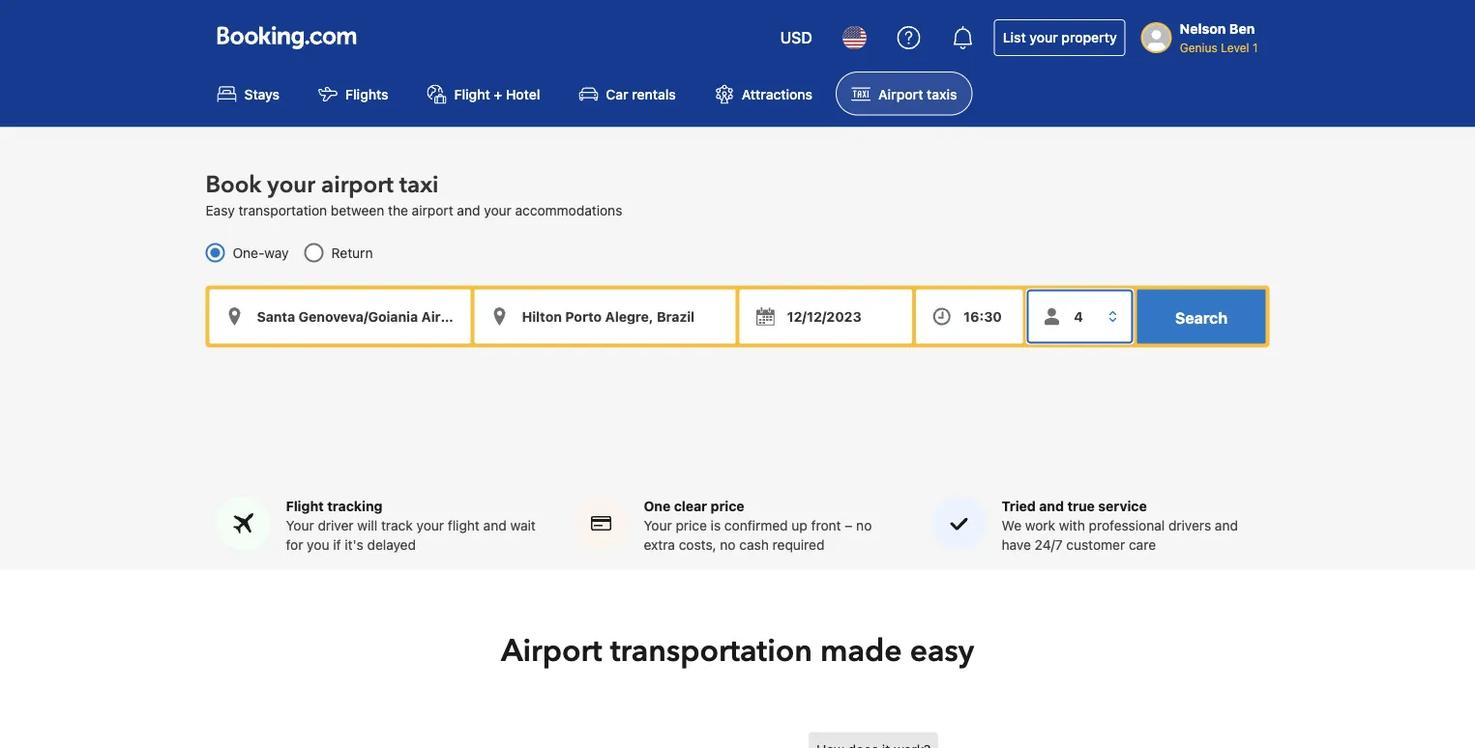 Task type: vqa. For each thing, say whether or not it's contained in the screenshot.


Task type: locate. For each thing, give the bounding box(es) containing it.
professional
[[1089, 517, 1165, 533]]

0 horizontal spatial transportation
[[238, 202, 327, 218]]

airport transportation made easy
[[501, 630, 974, 672]]

0 horizontal spatial flight
[[286, 498, 324, 514]]

Enter pick-up location text field
[[209, 290, 471, 344]]

attractions link
[[699, 72, 828, 115]]

airport
[[879, 86, 923, 102], [501, 630, 602, 672]]

airport down taxi
[[412, 202, 453, 218]]

nelson
[[1180, 21, 1226, 37]]

list your property
[[1003, 30, 1117, 45]]

your
[[286, 517, 314, 533], [644, 517, 672, 533]]

airport
[[321, 169, 394, 201], [412, 202, 453, 218]]

0 vertical spatial transportation
[[238, 202, 327, 218]]

1 vertical spatial price
[[676, 517, 707, 533]]

genius
[[1180, 41, 1218, 54]]

–
[[845, 517, 853, 533]]

0 vertical spatial price
[[711, 498, 745, 514]]

0 horizontal spatial price
[[676, 517, 707, 533]]

16:30
[[964, 308, 1002, 324]]

and inside 'flight tracking your driver will track your flight and wait for you if it's delayed'
[[483, 517, 507, 533]]

1 horizontal spatial price
[[711, 498, 745, 514]]

no down is
[[720, 537, 736, 553]]

transportation
[[238, 202, 327, 218], [610, 630, 813, 672]]

your up for
[[286, 517, 314, 533]]

one clear price your price is confirmed up front – no extra costs, no cash required
[[644, 498, 872, 553]]

0 vertical spatial airport
[[879, 86, 923, 102]]

easy
[[910, 630, 974, 672]]

have
[[1002, 537, 1031, 553]]

for
[[286, 537, 303, 553]]

your left accommodations
[[484, 202, 512, 218]]

work
[[1025, 517, 1056, 533]]

flight for flight + hotel
[[454, 86, 490, 102]]

your inside 'flight tracking your driver will track your flight and wait for you if it's delayed'
[[286, 517, 314, 533]]

and right the the
[[457, 202, 480, 218]]

driver
[[318, 517, 354, 533]]

12/12/2023
[[787, 308, 862, 324]]

extra
[[644, 537, 675, 553]]

1 horizontal spatial transportation
[[610, 630, 813, 672]]

1 vertical spatial flight
[[286, 498, 324, 514]]

attractions
[[742, 86, 813, 102]]

price down clear
[[676, 517, 707, 533]]

required
[[773, 537, 825, 553]]

12/12/2023 button
[[740, 290, 913, 344]]

Enter destination text field
[[475, 290, 736, 344]]

nelson ben genius level 1
[[1180, 21, 1258, 54]]

0 horizontal spatial airport
[[321, 169, 394, 201]]

between
[[331, 202, 384, 218]]

your
[[1030, 30, 1058, 45], [267, 169, 315, 201], [484, 202, 512, 218], [417, 517, 444, 533]]

is
[[711, 517, 721, 533]]

flight
[[454, 86, 490, 102], [286, 498, 324, 514]]

usd
[[780, 29, 813, 47]]

flight up the driver
[[286, 498, 324, 514]]

no
[[856, 517, 872, 533], [720, 537, 736, 553]]

no right –
[[856, 517, 872, 533]]

1 vertical spatial airport
[[412, 202, 453, 218]]

price
[[711, 498, 745, 514], [676, 517, 707, 533]]

flight inside 'flight tracking your driver will track your flight and wait for you if it's delayed'
[[286, 498, 324, 514]]

level
[[1221, 41, 1250, 54]]

accommodations
[[515, 202, 623, 218]]

your right the list
[[1030, 30, 1058, 45]]

0 vertical spatial flight
[[454, 86, 490, 102]]

one-way
[[233, 245, 289, 261]]

stays
[[244, 86, 280, 102]]

car
[[606, 86, 629, 102]]

customer
[[1067, 537, 1125, 553]]

your inside one clear price your price is confirmed up front – no extra costs, no cash required
[[644, 517, 672, 533]]

0 horizontal spatial your
[[286, 517, 314, 533]]

airport for airport transportation made easy
[[501, 630, 602, 672]]

1 vertical spatial transportation
[[610, 630, 813, 672]]

1 horizontal spatial no
[[856, 517, 872, 533]]

1 your from the left
[[286, 517, 314, 533]]

price up is
[[711, 498, 745, 514]]

1 horizontal spatial your
[[644, 517, 672, 533]]

2 your from the left
[[644, 517, 672, 533]]

your right "track"
[[417, 517, 444, 533]]

and
[[457, 202, 480, 218], [1039, 498, 1064, 514], [483, 517, 507, 533], [1215, 517, 1239, 533]]

hotel
[[506, 86, 540, 102]]

0 vertical spatial no
[[856, 517, 872, 533]]

airport taxis link
[[836, 72, 973, 115]]

car rentals
[[606, 86, 676, 102]]

property
[[1062, 30, 1117, 45]]

your down one
[[644, 517, 672, 533]]

booking airport taxi image
[[809, 733, 1215, 749]]

front
[[811, 517, 841, 533]]

easy
[[206, 202, 235, 218]]

and left wait
[[483, 517, 507, 533]]

flight
[[448, 517, 480, 533]]

way
[[264, 245, 289, 261]]

you
[[307, 537, 329, 553]]

0 horizontal spatial no
[[720, 537, 736, 553]]

airport up the between
[[321, 169, 394, 201]]

flight left +
[[454, 86, 490, 102]]

1 horizontal spatial airport
[[879, 86, 923, 102]]

0 horizontal spatial airport
[[501, 630, 602, 672]]

true
[[1068, 498, 1095, 514]]

1 horizontal spatial flight
[[454, 86, 490, 102]]

we
[[1002, 517, 1022, 533]]

1 vertical spatial airport
[[501, 630, 602, 672]]

and right drivers
[[1215, 517, 1239, 533]]

1 vertical spatial no
[[720, 537, 736, 553]]



Task type: describe. For each thing, give the bounding box(es) containing it.
and inside book your airport taxi easy transportation between the airport and your accommodations
[[457, 202, 480, 218]]

drivers
[[1169, 517, 1212, 533]]

flight tracking your driver will track your flight and wait for you if it's delayed
[[286, 498, 536, 553]]

tried and true service we work with professional drivers and have 24/7 customer care
[[1002, 498, 1239, 553]]

ben
[[1230, 21, 1255, 37]]

confirmed
[[725, 517, 788, 533]]

car rentals link
[[564, 72, 692, 115]]

taxi
[[399, 169, 439, 201]]

list your property link
[[994, 19, 1126, 56]]

made
[[820, 630, 902, 672]]

taxis
[[927, 86, 957, 102]]

flights
[[346, 86, 389, 102]]

with
[[1059, 517, 1085, 533]]

tried
[[1002, 498, 1036, 514]]

cash
[[740, 537, 769, 553]]

your right book
[[267, 169, 315, 201]]

airport taxis
[[879, 86, 957, 102]]

track
[[381, 517, 413, 533]]

costs,
[[679, 537, 717, 553]]

will
[[357, 517, 378, 533]]

delayed
[[367, 537, 416, 553]]

search button
[[1137, 290, 1266, 344]]

your inside 'flight tracking your driver will track your flight and wait for you if it's delayed'
[[417, 517, 444, 533]]

one-
[[233, 245, 264, 261]]

it's
[[345, 537, 364, 553]]

flight + hotel
[[454, 86, 540, 102]]

flights link
[[303, 72, 404, 115]]

return
[[331, 245, 373, 261]]

wait
[[510, 517, 536, 533]]

book your airport taxi easy transportation between the airport and your accommodations
[[206, 169, 623, 218]]

+
[[494, 86, 502, 102]]

flight for flight tracking your driver will track your flight and wait for you if it's delayed
[[286, 498, 324, 514]]

service
[[1099, 498, 1147, 514]]

up
[[792, 517, 808, 533]]

1
[[1253, 41, 1258, 54]]

booking.com online hotel reservations image
[[217, 26, 357, 49]]

0 vertical spatial airport
[[321, 169, 394, 201]]

care
[[1129, 537, 1156, 553]]

if
[[333, 537, 341, 553]]

16:30 button
[[916, 290, 1023, 344]]

clear
[[674, 498, 707, 514]]

airport for airport taxis
[[879, 86, 923, 102]]

1 horizontal spatial airport
[[412, 202, 453, 218]]

book
[[206, 169, 262, 201]]

the
[[388, 202, 408, 218]]

search
[[1175, 308, 1228, 327]]

tracking
[[327, 498, 383, 514]]

stays link
[[202, 72, 295, 115]]

and up work
[[1039, 498, 1064, 514]]

flight + hotel link
[[412, 72, 556, 115]]

rentals
[[632, 86, 676, 102]]

transportation inside book your airport taxi easy transportation between the airport and your accommodations
[[238, 202, 327, 218]]

usd button
[[769, 15, 824, 61]]

list
[[1003, 30, 1026, 45]]

24/7
[[1035, 537, 1063, 553]]

one
[[644, 498, 671, 514]]



